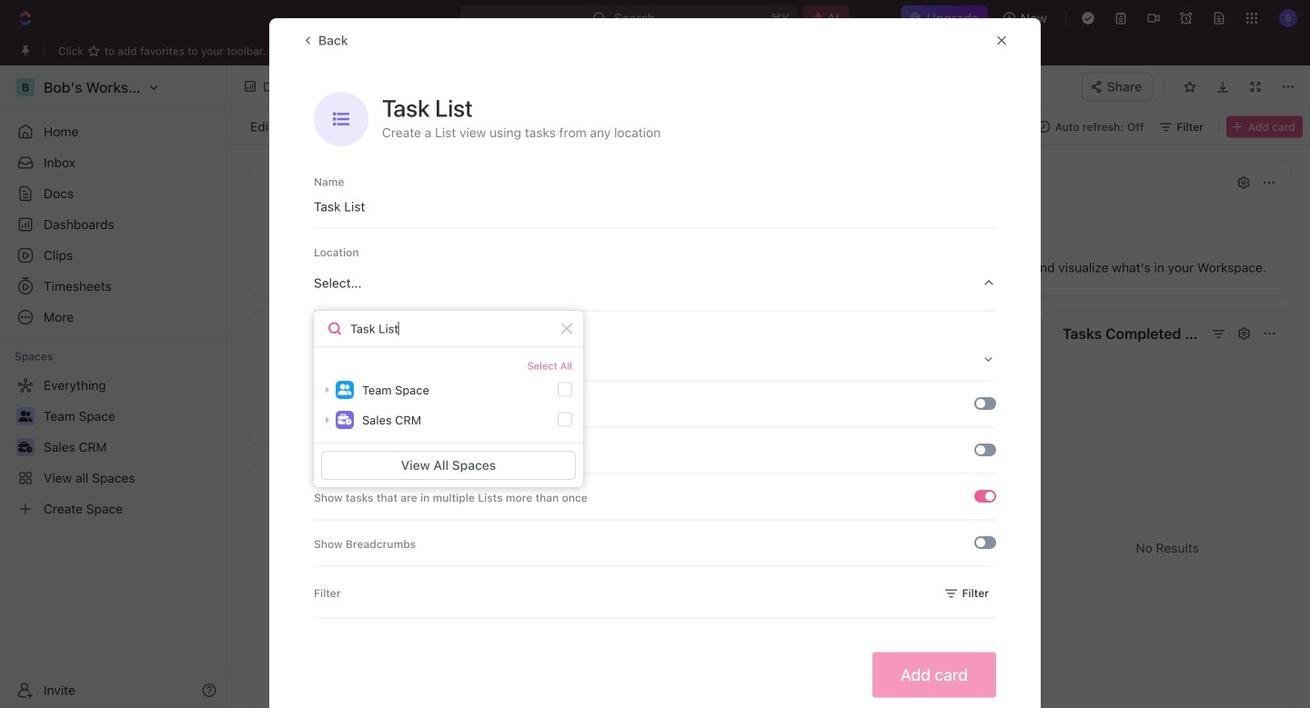 Task type: describe. For each thing, give the bounding box(es) containing it.
Card name text field
[[314, 190, 997, 223]]

tree inside sidebar navigation
[[7, 371, 224, 524]]

business time image
[[338, 415, 352, 426]]



Task type: locate. For each thing, give the bounding box(es) containing it.
user group image
[[338, 385, 352, 396]]

tree
[[7, 371, 224, 524]]

None text field
[[359, 76, 646, 98]]

sidebar navigation
[[0, 66, 232, 709]]

Search Spaces, Folders, Lists text field
[[314, 311, 583, 348]]



Task type: vqa. For each thing, say whether or not it's contained in the screenshot.
Space, , element within the tree
no



